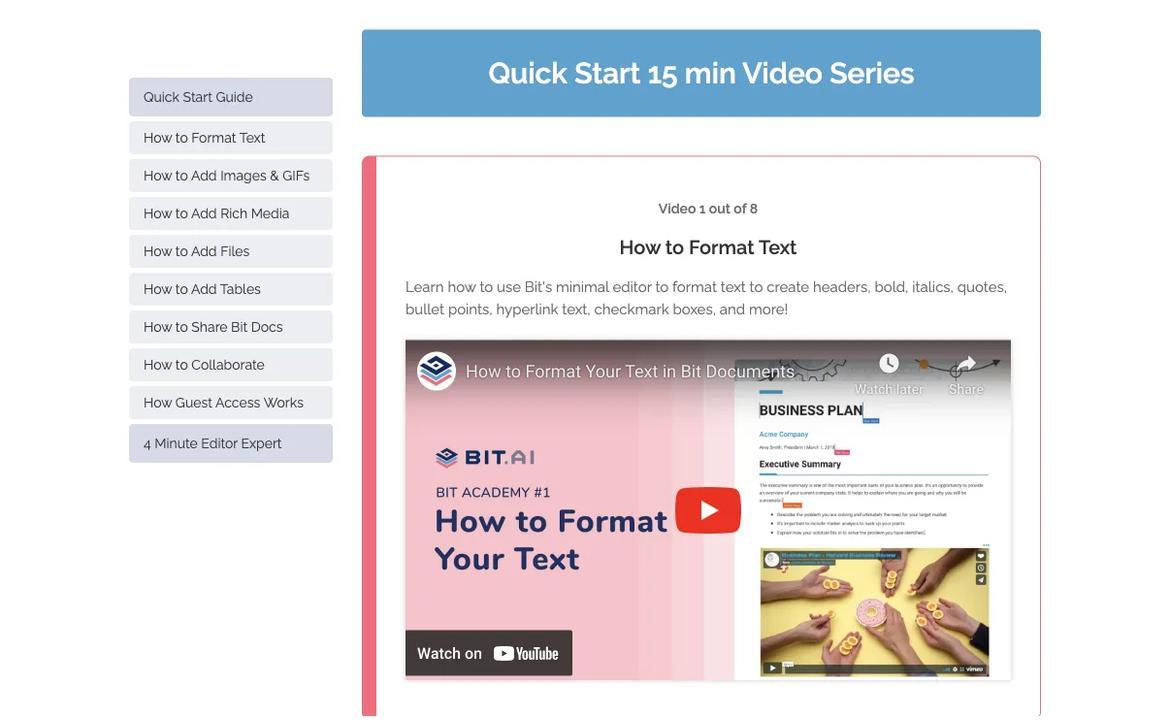 Task type: vqa. For each thing, say whether or not it's contained in the screenshot.
globe
no



Task type: locate. For each thing, give the bounding box(es) containing it.
how up how to add files
[[144, 205, 172, 221]]

how to format text down video 1 out of 8 at the right
[[620, 235, 798, 258]]

start left 15 on the right of page
[[575, 56, 641, 90]]

15
[[648, 56, 678, 90]]

gifs
[[283, 167, 310, 183]]

how for how to add files link
[[144, 243, 172, 259]]

1 horizontal spatial video
[[743, 56, 823, 90]]

how inside how guest access works link
[[144, 395, 172, 411]]

0 vertical spatial format
[[192, 130, 236, 146]]

and
[[720, 301, 746, 318]]

how for how to add tables link
[[144, 281, 172, 297]]

how for the how to collaborate link
[[144, 357, 172, 373]]

minute
[[155, 435, 198, 451]]

to left use
[[480, 279, 493, 296]]

3 add from the top
[[191, 243, 217, 259]]

text up images
[[239, 130, 265, 146]]

video left 1 on the right
[[659, 201, 696, 217]]

create
[[767, 279, 810, 296]]

1 vertical spatial format
[[689, 235, 755, 258]]

how inside how to add files link
[[144, 243, 172, 259]]

how to add images & gifs
[[144, 167, 310, 183]]

0 horizontal spatial quick
[[144, 89, 180, 105]]

8
[[750, 201, 758, 217]]

how to format text down quick start guide
[[144, 130, 265, 146]]

how inside how to add tables link
[[144, 281, 172, 297]]

text
[[239, 130, 265, 146], [759, 235, 798, 258]]

0 horizontal spatial format
[[192, 130, 236, 146]]

min
[[685, 56, 737, 90]]

4 add from the top
[[191, 281, 217, 297]]

tables
[[220, 281, 261, 297]]

learn
[[406, 279, 444, 296]]

video right min
[[743, 56, 823, 90]]

docs
[[251, 319, 283, 335]]

quick
[[489, 56, 568, 90], [144, 89, 180, 105]]

0 horizontal spatial text
[[239, 130, 265, 146]]

to
[[176, 130, 188, 146], [176, 167, 188, 183], [176, 205, 188, 221], [666, 235, 685, 258], [176, 243, 188, 259], [480, 279, 493, 296], [656, 279, 669, 296], [750, 279, 763, 296], [176, 281, 188, 297], [176, 319, 188, 335], [176, 357, 188, 373]]

0 horizontal spatial start
[[183, 89, 212, 105]]

format inside how to format text link
[[192, 130, 236, 146]]

1 horizontal spatial start
[[575, 56, 641, 90]]

1 add from the top
[[191, 167, 217, 183]]

add left images
[[191, 167, 217, 183]]

text up create
[[759, 235, 798, 258]]

how for how to add rich media link
[[144, 205, 172, 221]]

how down quick start guide
[[144, 130, 172, 146]]

how up how to add tables
[[144, 243, 172, 259]]

to right editor
[[656, 279, 669, 296]]

1 horizontal spatial quick
[[489, 56, 568, 90]]

list
[[129, 78, 333, 463]]

quick start guide
[[144, 89, 253, 105]]

1 vertical spatial video
[[659, 201, 696, 217]]

format down out
[[689, 235, 755, 258]]

1 vertical spatial how to format text
[[620, 235, 798, 258]]

add for tables
[[191, 281, 217, 297]]

italics,
[[913, 279, 954, 296]]

how to collaborate link
[[129, 349, 333, 382]]

video
[[743, 56, 823, 90], [659, 201, 696, 217]]

how to collaborate
[[144, 357, 265, 373]]

format
[[673, 279, 717, 296]]

rich media
[[221, 205, 290, 221]]

how down how to share bit docs
[[144, 357, 172, 373]]

1 horizontal spatial text
[[759, 235, 798, 258]]

how inside how to add rich media link
[[144, 205, 172, 221]]

how to add files
[[144, 243, 250, 259]]

0 vertical spatial text
[[239, 130, 265, 146]]

add
[[191, 167, 217, 183], [191, 205, 217, 221], [191, 243, 217, 259], [191, 281, 217, 297]]

4 minute editor expert
[[144, 435, 282, 451]]

files
[[221, 243, 250, 259]]

how
[[144, 130, 172, 146], [144, 167, 172, 183], [144, 205, 172, 221], [620, 235, 661, 258], [144, 243, 172, 259], [144, 281, 172, 297], [144, 319, 172, 335], [144, 357, 172, 373], [144, 395, 172, 411]]

how guest access works link
[[129, 386, 333, 419]]

1
[[700, 201, 706, 217]]

2 add from the top
[[191, 205, 217, 221]]

how inside 'how to add images & gifs' link
[[144, 167, 172, 183]]

learn how to use bit's minimal editor to format text to create headers, bold, italics, quotes, bullet points, hyperlink text, checkmark boxes, and more!
[[406, 279, 1008, 318]]

expert
[[241, 435, 282, 451]]

&
[[270, 167, 279, 183]]

of
[[734, 201, 747, 217]]

editor
[[201, 435, 238, 451]]

format up the how to add images & gifs
[[192, 130, 236, 146]]

how down how to add files
[[144, 281, 172, 297]]

images
[[221, 167, 267, 183]]

how inside how to format text link
[[144, 130, 172, 146]]

how left "guest"
[[144, 395, 172, 411]]

how up editor
[[620, 235, 661, 258]]

1 horizontal spatial format
[[689, 235, 755, 258]]

how to add tables
[[144, 281, 261, 297]]

format
[[192, 130, 236, 146], [689, 235, 755, 258]]

start for guide
[[183, 89, 212, 105]]

to up how to add files
[[176, 205, 188, 221]]

how guest access works
[[144, 395, 304, 411]]

minimal
[[556, 279, 609, 296]]

how for how to format text link
[[144, 130, 172, 146]]

how to format text
[[144, 130, 265, 146], [620, 235, 798, 258]]

how left share at the top of page
[[144, 319, 172, 335]]

1 horizontal spatial how to format text
[[620, 235, 798, 258]]

to up "guest"
[[176, 357, 188, 373]]

0 vertical spatial video
[[743, 56, 823, 90]]

add left the files
[[191, 243, 217, 259]]

0 horizontal spatial how to format text
[[144, 130, 265, 146]]

quick for quick start 15 min video series
[[489, 56, 568, 90]]

hyperlink
[[497, 301, 559, 318]]

how up 'how to add rich media' at the top
[[144, 167, 172, 183]]

0 horizontal spatial video
[[659, 201, 696, 217]]

add left tables
[[191, 281, 217, 297]]

headers,
[[814, 279, 872, 296]]

add up how to add files
[[191, 205, 217, 221]]

start left guide
[[183, 89, 212, 105]]

start
[[575, 56, 641, 90], [183, 89, 212, 105]]

access works
[[216, 395, 304, 411]]

start for 15
[[575, 56, 641, 90]]

how inside how to share bit docs link
[[144, 319, 172, 335]]

bold,
[[875, 279, 909, 296]]

to left share at the top of page
[[176, 319, 188, 335]]

guide
[[216, 89, 253, 105]]

bit
[[231, 319, 248, 335]]

how to add tables link
[[129, 273, 333, 306]]



Task type: describe. For each thing, give the bounding box(es) containing it.
how
[[448, 279, 476, 296]]

quick for quick start guide
[[144, 89, 180, 105]]

video 1 out of 8
[[659, 201, 758, 217]]

add for files
[[191, 243, 217, 259]]

how for how to share bit docs link
[[144, 319, 172, 335]]

how to add rich media
[[144, 205, 290, 221]]

list containing quick start guide
[[129, 78, 333, 463]]

how for 'how to add images & gifs' link
[[144, 167, 172, 183]]

how to format text link
[[129, 121, 333, 154]]

editor
[[613, 279, 652, 296]]

share
[[192, 319, 228, 335]]

guest
[[176, 395, 212, 411]]

text inside list
[[239, 130, 265, 146]]

series
[[830, 56, 915, 90]]

4 minute editor expert link
[[129, 424, 333, 463]]

how to share bit docs link
[[129, 311, 333, 344]]

bit's
[[525, 279, 553, 296]]

how to add rich media link
[[129, 197, 333, 230]]

to down how to add files
[[176, 281, 188, 297]]

to right text
[[750, 279, 763, 296]]

out
[[710, 201, 731, 217]]

text
[[721, 279, 746, 296]]

collaborate
[[192, 357, 265, 373]]

to up how to add tables
[[176, 243, 188, 259]]

4
[[144, 435, 151, 451]]

boxes,
[[673, 301, 717, 318]]

to up format
[[666, 235, 685, 258]]

use
[[497, 279, 521, 296]]

add for images
[[191, 167, 217, 183]]

points,
[[448, 301, 493, 318]]

quotes,
[[958, 279, 1008, 296]]

text,
[[562, 301, 591, 318]]

quick start guide link
[[129, 78, 333, 117]]

add for rich media
[[191, 205, 217, 221]]

1 vertical spatial text
[[759, 235, 798, 258]]

quick start 15 min video series
[[489, 56, 915, 90]]

checkmark
[[595, 301, 670, 318]]

how to share bit docs
[[144, 319, 283, 335]]

bullet
[[406, 301, 445, 318]]

to down quick start guide
[[176, 130, 188, 146]]

to up 'how to add rich media' at the top
[[176, 167, 188, 183]]

how for how guest access works link
[[144, 395, 172, 411]]

0 vertical spatial how to format text
[[144, 130, 265, 146]]

more!
[[749, 301, 789, 318]]

how to add files link
[[129, 235, 333, 268]]

how to add images & gifs link
[[129, 159, 333, 192]]



